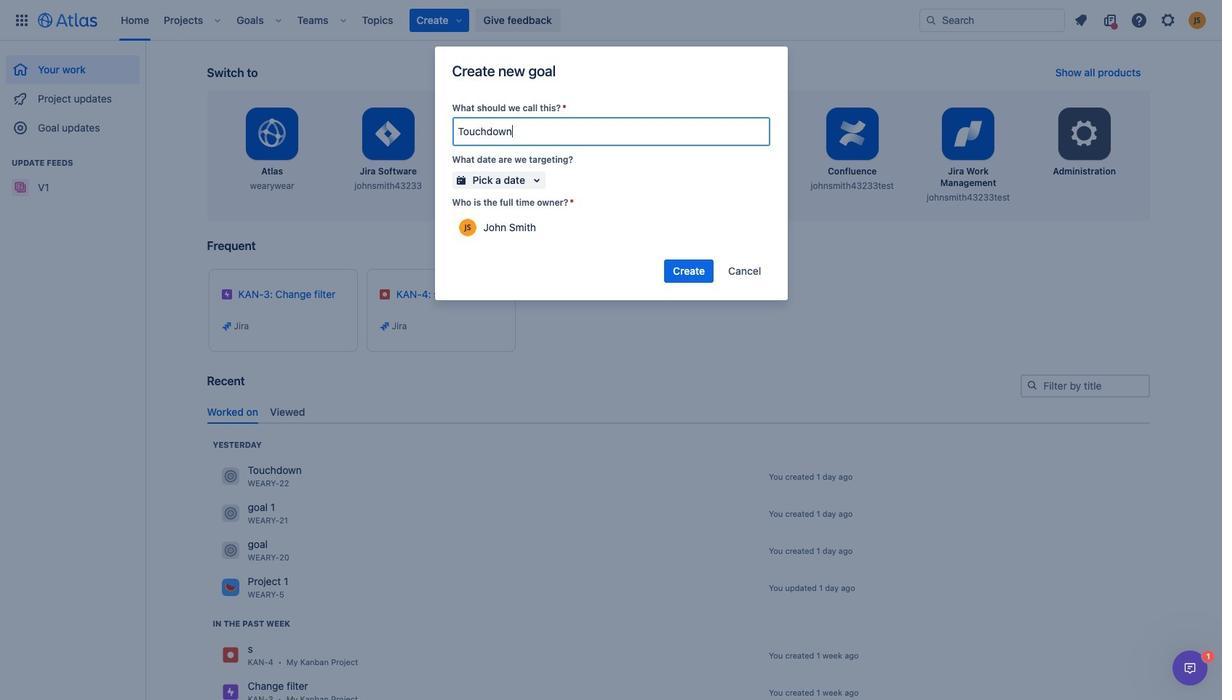 Task type: locate. For each thing, give the bounding box(es) containing it.
1 vertical spatial heading
[[213, 618, 290, 630]]

1 heading from the top
[[213, 439, 262, 451]]

group
[[6, 41, 140, 147], [6, 143, 140, 207]]

None search field
[[920, 8, 1065, 32]]

heading for second jira image from the bottom
[[213, 618, 290, 630]]

3 townsquare image from the top
[[222, 579, 239, 597]]

0 horizontal spatial jira image
[[221, 321, 232, 333]]

Filter by title field
[[1022, 376, 1149, 397]]

2 heading from the top
[[213, 618, 290, 630]]

dialog
[[1173, 651, 1208, 686]]

1 horizontal spatial jira image
[[379, 321, 391, 333]]

2 jira image from the left
[[379, 321, 391, 333]]

help image
[[1131, 11, 1148, 29]]

1 horizontal spatial jira image
[[379, 321, 391, 333]]

jira image
[[221, 321, 232, 333], [379, 321, 391, 333]]

0 vertical spatial jira image
[[222, 647, 239, 665]]

1 vertical spatial townsquare image
[[222, 542, 239, 560]]

0 vertical spatial heading
[[213, 439, 262, 451]]

heading
[[213, 439, 262, 451], [213, 618, 290, 630]]

townsquare image
[[222, 468, 239, 486]]

2 group from the top
[[6, 143, 140, 207]]

2 jira image from the left
[[379, 321, 391, 333]]

None field
[[454, 119, 769, 145]]

jira image
[[222, 647, 239, 665], [222, 684, 239, 701]]

0 vertical spatial townsquare image
[[222, 505, 239, 523]]

1 group from the top
[[6, 41, 140, 147]]

2 vertical spatial townsquare image
[[222, 579, 239, 597]]

0 horizontal spatial jira image
[[221, 321, 232, 333]]

jira image
[[221, 321, 232, 333], [379, 321, 391, 333]]

townsquare image
[[222, 505, 239, 523], [222, 542, 239, 560], [222, 579, 239, 597]]

1 townsquare image from the top
[[222, 505, 239, 523]]

banner
[[0, 0, 1223, 41]]

tab list
[[201, 400, 1156, 424]]

1 vertical spatial jira image
[[222, 684, 239, 701]]

2 jira image from the top
[[222, 684, 239, 701]]

search image
[[1026, 380, 1038, 392]]



Task type: describe. For each thing, give the bounding box(es) containing it.
Search field
[[920, 8, 1065, 32]]

2 townsquare image from the top
[[222, 542, 239, 560]]

search image
[[926, 14, 937, 26]]

1 jira image from the left
[[221, 321, 232, 333]]

1 jira image from the left
[[221, 321, 232, 333]]

1 jira image from the top
[[222, 647, 239, 665]]

settings image
[[1067, 116, 1102, 151]]

heading for townsquare image
[[213, 439, 262, 451]]

top element
[[9, 0, 920, 40]]



Task type: vqa. For each thing, say whether or not it's contained in the screenshot.
Jira image
yes



